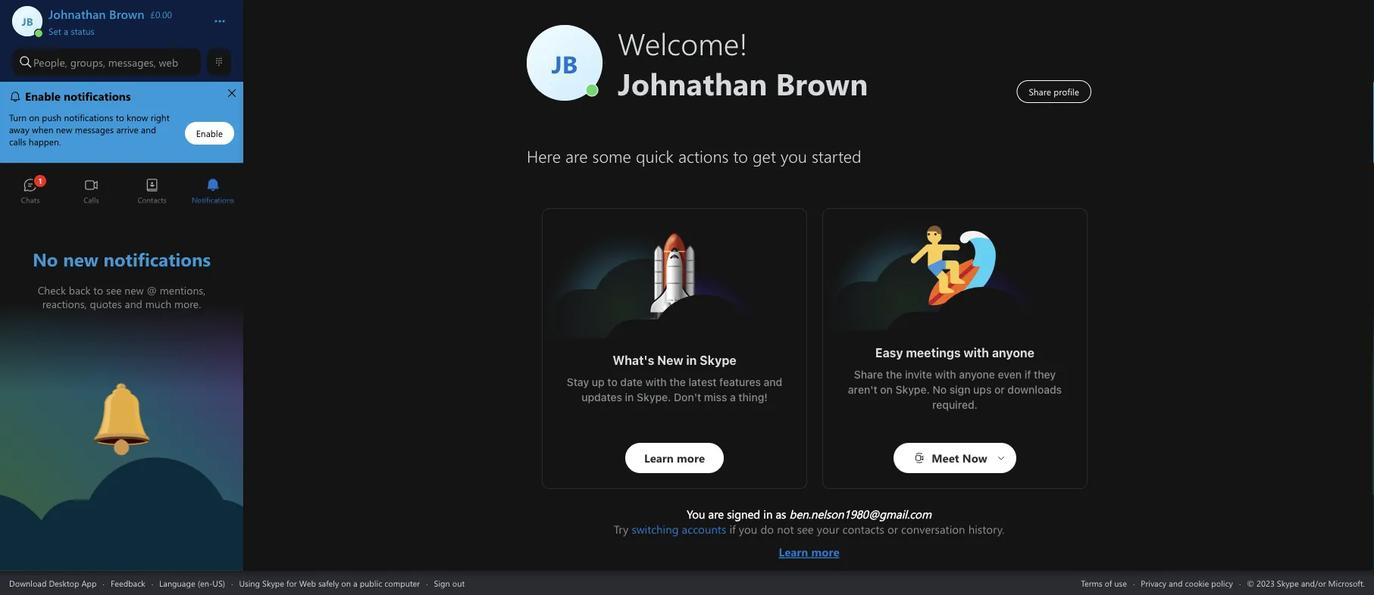 Task type: locate. For each thing, give the bounding box(es) containing it.
a
[[64, 25, 68, 37], [730, 392, 736, 404], [353, 578, 358, 589]]

out
[[452, 578, 465, 589]]

0 vertical spatial on
[[880, 384, 893, 397]]

2 horizontal spatial a
[[730, 392, 736, 404]]

contacts
[[843, 522, 885, 538]]

1 horizontal spatial if
[[1025, 369, 1031, 381]]

launch
[[629, 232, 665, 248]]

aren't
[[848, 384, 878, 397]]

people, groups, messages, web button
[[12, 49, 201, 76]]

with right date on the bottom left
[[646, 376, 667, 389]]

learn
[[779, 545, 809, 560]]

0 vertical spatial skype
[[700, 354, 737, 368]]

1 horizontal spatial with
[[935, 369, 956, 381]]

1 vertical spatial a
[[730, 392, 736, 404]]

0 horizontal spatial skype
[[262, 578, 284, 589]]

1 horizontal spatial the
[[886, 369, 903, 381]]

the down easy
[[886, 369, 903, 381]]

2 horizontal spatial with
[[964, 346, 989, 361]]

for
[[287, 578, 297, 589]]

0 horizontal spatial in
[[625, 392, 634, 404]]

and left cookie
[[1169, 578, 1183, 589]]

a right set
[[64, 25, 68, 37]]

set a status
[[49, 25, 94, 37]]

1 horizontal spatial in
[[686, 354, 697, 368]]

a left 'public'
[[353, 578, 358, 589]]

0 horizontal spatial the
[[670, 376, 686, 389]]

don't
[[674, 392, 701, 404]]

0 vertical spatial if
[[1025, 369, 1031, 381]]

or
[[995, 384, 1005, 397], [888, 522, 898, 538]]

a inside stay up to date with the latest features and updates in skype. don't miss a thing!
[[730, 392, 736, 404]]

of
[[1105, 578, 1112, 589]]

on down share at the bottom of page
[[880, 384, 893, 397]]

privacy and cookie policy
[[1141, 578, 1234, 589]]

you
[[687, 507, 705, 522]]

0 vertical spatial in
[[686, 354, 697, 368]]

the inside stay up to date with the latest features and updates in skype. don't miss a thing!
[[670, 376, 686, 389]]

updates
[[582, 392, 622, 404]]

and
[[764, 376, 783, 389], [1169, 578, 1183, 589]]

skype
[[700, 354, 737, 368], [262, 578, 284, 589]]

0 vertical spatial a
[[64, 25, 68, 37]]

1 vertical spatial if
[[730, 522, 736, 538]]

language (en-us) link
[[159, 578, 225, 589]]

0 vertical spatial and
[[764, 376, 783, 389]]

stay
[[567, 376, 589, 389]]

on
[[880, 384, 893, 397], [341, 578, 351, 589]]

in down date on the bottom left
[[625, 392, 634, 404]]

feedback
[[111, 578, 145, 589]]

1 vertical spatial on
[[341, 578, 351, 589]]

download
[[9, 578, 47, 589]]

sign
[[950, 384, 971, 397]]

with up ups
[[964, 346, 989, 361]]

web
[[299, 578, 316, 589]]

as
[[776, 507, 787, 522]]

easy meetings with anyone
[[876, 346, 1035, 361]]

1 vertical spatial or
[[888, 522, 898, 538]]

with inside stay up to date with the latest features and updates in skype. don't miss a thing!
[[646, 376, 667, 389]]

up
[[592, 376, 605, 389]]

skype. inside stay up to date with the latest features and updates in skype. don't miss a thing!
[[637, 392, 671, 404]]

with
[[964, 346, 989, 361], [935, 369, 956, 381], [646, 376, 667, 389]]

web
[[159, 55, 178, 69]]

public
[[360, 578, 382, 589]]

0 horizontal spatial if
[[730, 522, 736, 538]]

try
[[614, 522, 629, 538]]

0 horizontal spatial skype.
[[637, 392, 671, 404]]

tab list
[[0, 171, 243, 213]]

skype.
[[896, 384, 930, 397], [637, 392, 671, 404]]

1 vertical spatial in
[[625, 392, 634, 404]]

0 horizontal spatial a
[[64, 25, 68, 37]]

terms of use
[[1081, 578, 1127, 589]]

and inside stay up to date with the latest features and updates in skype. don't miss a thing!
[[764, 376, 783, 389]]

1 vertical spatial anyone
[[959, 369, 995, 381]]

skype. down date on the bottom left
[[637, 392, 671, 404]]

computer
[[385, 578, 420, 589]]

if left 'you'
[[730, 522, 736, 538]]

meetings
[[906, 346, 961, 361]]

1 horizontal spatial and
[[1169, 578, 1183, 589]]

anyone
[[992, 346, 1035, 361], [959, 369, 995, 381]]

policy
[[1212, 578, 1234, 589]]

or right ups
[[995, 384, 1005, 397]]

a down features
[[730, 392, 736, 404]]

0 horizontal spatial with
[[646, 376, 667, 389]]

on inside share the invite with anyone even if they aren't on skype. no sign ups or downloads required.
[[880, 384, 893, 397]]

skype up 'latest'
[[700, 354, 737, 368]]

with up "no"
[[935, 369, 956, 381]]

language
[[159, 578, 195, 589]]

1 horizontal spatial or
[[995, 384, 1005, 397]]

what's
[[613, 354, 655, 368]]

if up downloads
[[1025, 369, 1031, 381]]

anyone up the even
[[992, 346, 1035, 361]]

if inside share the invite with anyone even if they aren't on skype. no sign ups or downloads required.
[[1025, 369, 1031, 381]]

ups
[[974, 384, 992, 397]]

in right new at left bottom
[[686, 354, 697, 368]]

skype left for
[[262, 578, 284, 589]]

1 horizontal spatial skype
[[700, 354, 737, 368]]

the
[[886, 369, 903, 381], [670, 376, 686, 389]]

download desktop app link
[[9, 578, 97, 589]]

see
[[797, 522, 814, 538]]

in left the as
[[764, 507, 773, 522]]

share the invite with anyone even if they aren't on skype. no sign ups or downloads required.
[[848, 369, 1065, 412]]

to
[[608, 376, 618, 389]]

the inside share the invite with anyone even if they aren't on skype. no sign ups or downloads required.
[[886, 369, 903, 381]]

app
[[81, 578, 97, 589]]

you are signed in as
[[687, 507, 790, 522]]

1 horizontal spatial a
[[353, 578, 358, 589]]

and up thing!
[[764, 376, 783, 389]]

or right contacts
[[888, 522, 898, 538]]

the up don't
[[670, 376, 686, 389]]

new
[[658, 354, 684, 368]]

miss
[[704, 392, 727, 404]]

skype. down the invite
[[896, 384, 930, 397]]

stay up to date with the latest features and updates in skype. don't miss a thing!
[[567, 376, 785, 404]]

on right safely
[[341, 578, 351, 589]]

0 vertical spatial or
[[995, 384, 1005, 397]]

2 vertical spatial in
[[764, 507, 773, 522]]

1 horizontal spatial skype.
[[896, 384, 930, 397]]

anyone up ups
[[959, 369, 995, 381]]

0 horizontal spatial or
[[888, 522, 898, 538]]

0 horizontal spatial and
[[764, 376, 783, 389]]

1 horizontal spatial on
[[880, 384, 893, 397]]

privacy and cookie policy link
[[1141, 578, 1234, 589]]

you
[[739, 522, 758, 538]]



Task type: describe. For each thing, give the bounding box(es) containing it.
messages,
[[108, 55, 156, 69]]

1 vertical spatial skype
[[262, 578, 284, 589]]

sign out
[[434, 578, 465, 589]]

terms of use link
[[1081, 578, 1127, 589]]

thing!
[[739, 392, 768, 404]]

downloads
[[1008, 384, 1062, 397]]

0 vertical spatial anyone
[[992, 346, 1035, 361]]

using skype for web safely on a public computer
[[239, 578, 420, 589]]

share
[[854, 369, 883, 381]]

easy
[[876, 346, 903, 361]]

date
[[620, 376, 643, 389]]

desktop
[[49, 578, 79, 589]]

download desktop app
[[9, 578, 97, 589]]

a inside button
[[64, 25, 68, 37]]

invite
[[905, 369, 932, 381]]

latest
[[689, 376, 717, 389]]

signed
[[727, 507, 761, 522]]

people,
[[33, 55, 67, 69]]

skype. inside share the invite with anyone even if they aren't on skype. no sign ups or downloads required.
[[896, 384, 930, 397]]

2 vertical spatial a
[[353, 578, 358, 589]]

if inside try switching accounts if you do not see your contacts or conversation history. learn more
[[730, 522, 736, 538]]

using
[[239, 578, 260, 589]]

using skype for web safely on a public computer link
[[239, 578, 420, 589]]

try switching accounts if you do not see your contacts or conversation history. learn more
[[614, 522, 1005, 560]]

switching accounts link
[[632, 522, 727, 538]]

use
[[1115, 578, 1127, 589]]

people, groups, messages, web
[[33, 55, 178, 69]]

what's new in skype
[[613, 354, 737, 368]]

feedback link
[[111, 578, 145, 589]]

status
[[71, 25, 94, 37]]

groups,
[[70, 55, 105, 69]]

us)
[[213, 578, 225, 589]]

2 horizontal spatial in
[[764, 507, 773, 522]]

do
[[761, 522, 774, 538]]

they
[[1034, 369, 1056, 381]]

language (en-us)
[[159, 578, 225, 589]]

mansurfer
[[910, 224, 964, 241]]

0 horizontal spatial on
[[341, 578, 351, 589]]

required.
[[933, 399, 978, 412]]

1 vertical spatial and
[[1169, 578, 1183, 589]]

switching
[[632, 522, 679, 538]]

accounts
[[682, 522, 727, 538]]

sign out link
[[434, 578, 465, 589]]

more
[[812, 545, 840, 560]]

with inside share the invite with anyone even if they aren't on skype. no sign ups or downloads required.
[[935, 369, 956, 381]]

your
[[817, 522, 840, 538]]

privacy
[[1141, 578, 1167, 589]]

even
[[998, 369, 1022, 381]]

features
[[720, 376, 761, 389]]

conversation
[[902, 522, 966, 538]]

safely
[[318, 578, 339, 589]]

not
[[777, 522, 794, 538]]

set a status button
[[49, 21, 199, 37]]

bell
[[76, 379, 96, 395]]

history.
[[969, 522, 1005, 538]]

are
[[709, 507, 724, 522]]

no
[[933, 384, 947, 397]]

sign
[[434, 578, 450, 589]]

learn more link
[[614, 538, 1005, 560]]

(en-
[[198, 578, 213, 589]]

anyone inside share the invite with anyone even if they aren't on skype. no sign ups or downloads required.
[[959, 369, 995, 381]]

or inside share the invite with anyone even if they aren't on skype. no sign ups or downloads required.
[[995, 384, 1005, 397]]

in inside stay up to date with the latest features and updates in skype. don't miss a thing!
[[625, 392, 634, 404]]

or inside try switching accounts if you do not see your contacts or conversation history. learn more
[[888, 522, 898, 538]]

set
[[49, 25, 61, 37]]

cookie
[[1185, 578, 1210, 589]]

terms
[[1081, 578, 1103, 589]]



Task type: vqa. For each thing, say whether or not it's contained in the screenshot.
updates
yes



